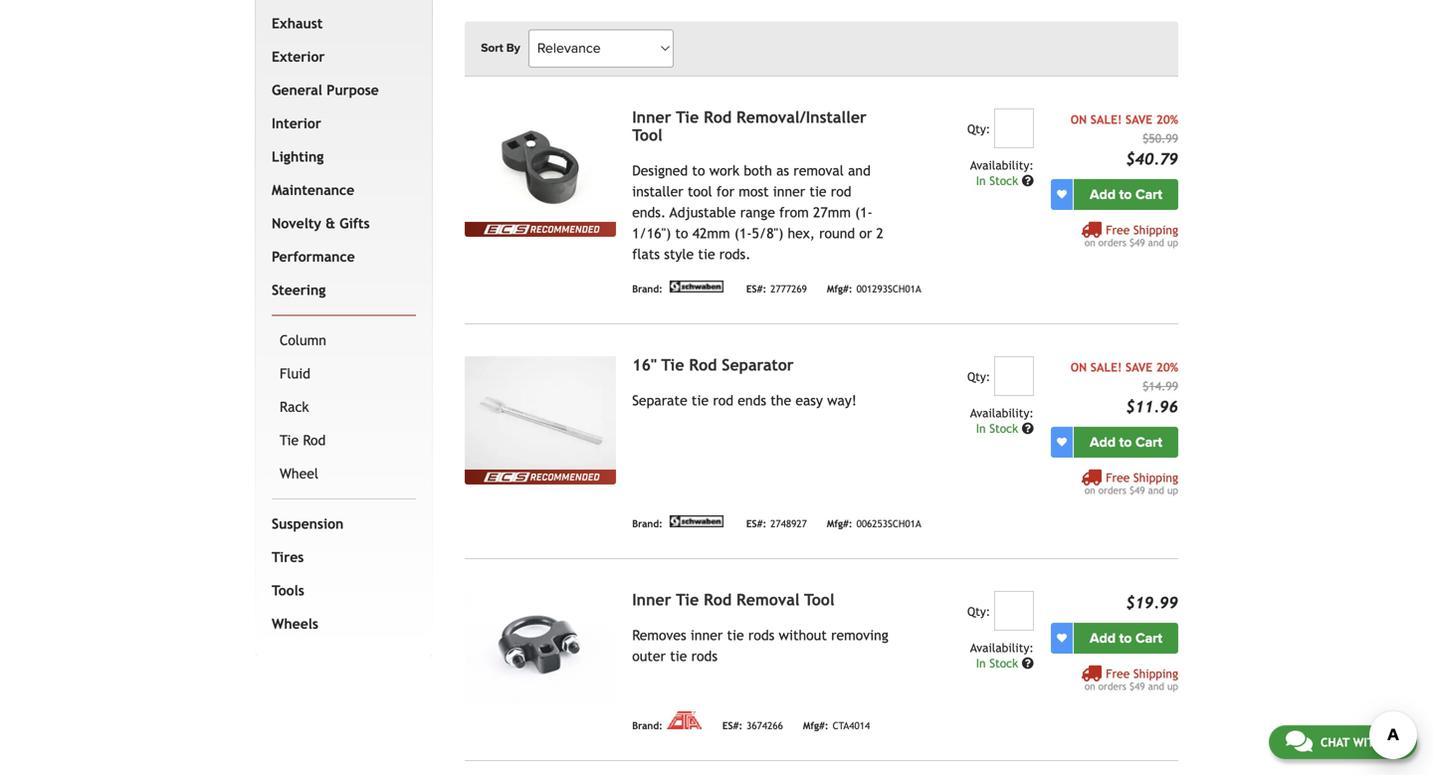 Task type: describe. For each thing, give the bounding box(es) containing it.
tool for inner tie rod removal tool
[[805, 591, 835, 609]]

rod for inner tie rod removal tool
[[704, 591, 732, 609]]

with
[[1354, 736, 1383, 750]]

3674266
[[747, 720, 783, 732]]

ecs tuning recommends this product. image for inner tie rod removal/installer tool
[[465, 222, 616, 237]]

to for first add to wish list icon from the bottom
[[1120, 630, 1132, 647]]

inner for inner tie rod removal tool
[[632, 591, 672, 609]]

wheels link
[[268, 608, 412, 641]]

availability: for $11.96
[[970, 406, 1034, 420]]

rack
[[280, 399, 309, 415]]

maintenance link
[[268, 174, 412, 207]]

es#: for removal/installer
[[746, 283, 767, 295]]

purpose
[[327, 82, 379, 98]]

3 free from the top
[[1106, 667, 1130, 681]]

es#2777269 - 001293sch01a - inner tie rod removal/installer tool - designed to work both as removal and installer tool for most inner tie rod ends. adjustable range from 27mm (1-1/16") to 42mm (1-5/8") hex, round or 2 flats style tie rods. - schwaben - audi bmw volkswagen mercedes benz mini porsche image
[[465, 108, 616, 222]]

16"
[[632, 356, 657, 374]]

installer
[[632, 183, 684, 199]]

3 up from the top
[[1168, 681, 1179, 692]]

tie for inner tie rod removal/installer tool
[[676, 108, 699, 126]]

16" tie rod separator link
[[632, 356, 794, 374]]

both
[[744, 163, 772, 178]]

hex,
[[788, 225, 815, 241]]

wheel
[[280, 466, 319, 482]]

separator
[[722, 356, 794, 374]]

rods.
[[720, 246, 751, 262]]

up for $11.96
[[1168, 485, 1179, 496]]

as
[[777, 163, 790, 178]]

tie inside steering subcategories element
[[280, 432, 299, 448]]

chat
[[1321, 736, 1350, 750]]

without
[[779, 627, 827, 643]]

outer
[[632, 648, 666, 664]]

removal
[[737, 591, 800, 609]]

tool
[[688, 183, 712, 199]]

schwaben - corporate logo image for inner
[[667, 281, 727, 292]]

steering
[[272, 282, 326, 298]]

inner tie rod removal tool
[[632, 591, 835, 609]]

removes
[[632, 627, 687, 643]]

2
[[877, 225, 884, 241]]

style
[[664, 246, 694, 262]]

performance link
[[268, 240, 412, 274]]

and inside designed to work both as removal and installer tool for most inner tie rod ends. adjustable range from 27mm (1- 1/16") to 42mm (1-5/8") hex, round or 2 flats style tie rods.
[[848, 163, 871, 178]]

lighting link
[[268, 140, 412, 174]]

chat with us
[[1321, 736, 1401, 750]]

and down $11.96
[[1149, 485, 1165, 496]]

from
[[780, 204, 809, 220]]

inner tie rod removal/installer tool link
[[632, 108, 867, 144]]

to for 2nd add to wish list icon from the bottom
[[1120, 186, 1132, 203]]

20% for $11.96
[[1157, 360, 1179, 374]]

tie rod link
[[276, 424, 412, 457]]

3 in stock from the top
[[976, 656, 1022, 670]]

work
[[710, 163, 740, 178]]

tie down removes
[[670, 648, 687, 664]]

gifts
[[340, 215, 370, 231]]

novelty & gifts link
[[268, 207, 412, 240]]

add to wish list image
[[1057, 437, 1067, 447]]

to up style
[[675, 225, 688, 241]]

shipping for $40.79
[[1134, 223, 1179, 237]]

most
[[739, 183, 769, 199]]

3 cart from the top
[[1136, 630, 1163, 647]]

for
[[717, 183, 735, 199]]

general purpose
[[272, 82, 379, 98]]

tie down removal
[[810, 183, 827, 199]]

up for $40.79
[[1168, 237, 1179, 248]]

1 horizontal spatial rods
[[749, 627, 775, 643]]

add to cart button for $40.79
[[1074, 179, 1179, 210]]

us
[[1387, 736, 1401, 750]]

inner tie rod removal/installer tool
[[632, 108, 867, 144]]

001293sch01a
[[857, 283, 922, 295]]

availability: for $40.79
[[970, 158, 1034, 172]]

es#: 2748927
[[746, 518, 807, 530]]

$19.99
[[1126, 594, 1179, 612]]

$49 for $40.79
[[1130, 237, 1146, 248]]

novelty & gifts
[[272, 215, 370, 231]]

orders for $40.79
[[1099, 237, 1127, 248]]

free shipping on orders $49 and up for $40.79
[[1085, 223, 1179, 248]]

2 add to wish list image from the top
[[1057, 633, 1067, 643]]

3 orders from the top
[[1099, 681, 1127, 692]]

by
[[506, 41, 521, 55]]

steering subcategories element
[[272, 315, 416, 500]]

on for $40.79
[[1071, 112, 1087, 126]]

&
[[326, 215, 335, 231]]

question circle image for $11.96
[[1022, 422, 1034, 434]]

1/16")
[[632, 225, 671, 241]]

3 add to cart button from the top
[[1074, 623, 1179, 654]]

easy
[[796, 393, 823, 408]]

interior link
[[268, 107, 412, 140]]

es#: 3674266
[[723, 720, 783, 732]]

1 add to wish list image from the top
[[1057, 189, 1067, 199]]

on sale!                         save 20% $14.99 $11.96
[[1071, 360, 1179, 416]]

rack link
[[276, 391, 412, 424]]

fluid link
[[276, 357, 412, 391]]

separate tie rod ends the easy way!
[[632, 393, 857, 408]]

0 vertical spatial (1-
[[855, 204, 873, 220]]

add for $40.79
[[1090, 186, 1116, 203]]

3 in from the top
[[976, 656, 986, 670]]

mfg#: 006253sch01a
[[827, 518, 922, 530]]

in for $40.79
[[976, 174, 986, 187]]

and down $19.99
[[1149, 681, 1165, 692]]

free for $40.79
[[1106, 223, 1130, 237]]

es#: for removal
[[723, 720, 743, 732]]

suspension link
[[268, 508, 412, 541]]

and down $40.79
[[1149, 237, 1165, 248]]

mfg#: for inner tie rod removal tool
[[803, 720, 829, 732]]

steering link
[[268, 274, 412, 307]]

$14.99
[[1143, 379, 1179, 393]]

general purpose link
[[268, 73, 412, 107]]

qty: for $11.96
[[968, 370, 991, 384]]

mfg#: cta4014
[[803, 720, 870, 732]]

removes inner tie rods without removing outer tie rods
[[632, 627, 889, 664]]

3 add to cart from the top
[[1090, 630, 1163, 647]]

3 add from the top
[[1090, 630, 1116, 647]]

$49 for $11.96
[[1130, 485, 1146, 496]]

ends.
[[632, 204, 666, 220]]

round
[[819, 225, 855, 241]]

the
[[771, 393, 792, 408]]

exterior
[[272, 49, 325, 65]]

tools link
[[268, 574, 412, 608]]

maintenance
[[272, 182, 355, 198]]

chat with us link
[[1269, 726, 1418, 760]]



Task type: locate. For each thing, give the bounding box(es) containing it.
sale!
[[1091, 112, 1122, 126], [1091, 360, 1122, 374]]

1 vertical spatial sale!
[[1091, 360, 1122, 374]]

orders down $19.99
[[1099, 681, 1127, 692]]

16" tie rod separator
[[632, 356, 794, 374]]

suspension
[[272, 516, 344, 532]]

save inside on sale!                         save 20% $14.99 $11.96
[[1126, 360, 1153, 374]]

20% inside on sale!                         save 20% $14.99 $11.96
[[1157, 360, 1179, 374]]

1 up from the top
[[1168, 237, 1179, 248]]

free shipping on orders $49 and up down $11.96
[[1085, 471, 1179, 496]]

in for $11.96
[[976, 421, 986, 435]]

ecs tuning recommends this product. image
[[465, 222, 616, 237], [465, 470, 616, 485]]

inner down inner tie rod removal tool 'link'
[[691, 627, 723, 643]]

2 vertical spatial on
[[1085, 681, 1096, 692]]

2 shipping from the top
[[1134, 471, 1179, 485]]

1 in stock from the top
[[976, 174, 1022, 187]]

designed
[[632, 163, 688, 178]]

1 brand: from the top
[[632, 283, 663, 295]]

1 horizontal spatial rod
[[831, 183, 852, 199]]

mfg#: left '001293sch01a'
[[827, 283, 853, 295]]

in stock for $40.79
[[976, 174, 1022, 187]]

add to cart button down $40.79
[[1074, 179, 1179, 210]]

0 vertical spatial up
[[1168, 237, 1179, 248]]

rod inside steering subcategories element
[[303, 432, 326, 448]]

0 vertical spatial inner
[[632, 108, 672, 126]]

0 vertical spatial in
[[976, 174, 986, 187]]

add to cart down $11.96
[[1090, 434, 1163, 451]]

2 vertical spatial up
[[1168, 681, 1179, 692]]

free shipping on orders $49 and up for $11.96
[[1085, 471, 1179, 496]]

shipping down $19.99
[[1134, 667, 1179, 681]]

removing
[[831, 627, 889, 643]]

sort
[[481, 41, 503, 55]]

0 horizontal spatial tool
[[632, 126, 663, 144]]

42mm
[[693, 225, 730, 241]]

cta tools - corporate logo image
[[667, 712, 703, 730]]

3 brand: from the top
[[632, 720, 663, 732]]

1 vertical spatial on
[[1071, 360, 1087, 374]]

0 vertical spatial rod
[[831, 183, 852, 199]]

1 vertical spatial add to cart button
[[1074, 427, 1179, 458]]

rod up separate tie rod ends the easy way!
[[689, 356, 717, 374]]

1 horizontal spatial inner
[[773, 183, 806, 199]]

question circle image
[[1022, 657, 1034, 669]]

cart down $11.96
[[1136, 434, 1163, 451]]

add to cart
[[1090, 186, 1163, 203], [1090, 434, 1163, 451], [1090, 630, 1163, 647]]

2 $49 from the top
[[1130, 485, 1146, 496]]

2777269
[[771, 283, 807, 295]]

tie rod
[[280, 432, 326, 448]]

1 free shipping on orders $49 and up from the top
[[1085, 223, 1179, 248]]

tool for inner tie rod removal/installer tool
[[632, 126, 663, 144]]

save inside on sale!                         save 20% $50.99 $40.79
[[1126, 112, 1153, 126]]

range
[[740, 204, 775, 220]]

column
[[280, 332, 326, 348]]

0 horizontal spatial inner
[[691, 627, 723, 643]]

1 vertical spatial qty:
[[968, 370, 991, 384]]

wheels
[[272, 616, 319, 632]]

0 vertical spatial ecs tuning recommends this product. image
[[465, 222, 616, 237]]

1 vertical spatial save
[[1126, 360, 1153, 374]]

2 vertical spatial add
[[1090, 630, 1116, 647]]

add to cart button down $11.96
[[1074, 427, 1179, 458]]

tie
[[810, 183, 827, 199], [698, 246, 715, 262], [692, 393, 709, 408], [727, 627, 744, 643], [670, 648, 687, 664]]

1 vertical spatial ecs tuning recommends this product. image
[[465, 470, 616, 485]]

on inside on sale!                         save 20% $14.99 $11.96
[[1071, 360, 1087, 374]]

designed to work both as removal and installer tool for most inner tie rod ends. adjustable range from 27mm (1- 1/16") to 42mm (1-5/8") hex, round or 2 flats style tie rods.
[[632, 163, 884, 262]]

0 vertical spatial in stock
[[976, 174, 1022, 187]]

1 vertical spatial inner
[[632, 591, 672, 609]]

0 vertical spatial question circle image
[[1022, 174, 1034, 186]]

1 add to cart button from the top
[[1074, 179, 1179, 210]]

to for add to wish list image
[[1120, 434, 1132, 451]]

add for $11.96
[[1090, 434, 1116, 451]]

27mm
[[813, 204, 851, 220]]

cart down $40.79
[[1136, 186, 1163, 203]]

2 save from the top
[[1126, 360, 1153, 374]]

add to wish list image
[[1057, 189, 1067, 199], [1057, 633, 1067, 643]]

exterior link
[[268, 40, 412, 73]]

free for $11.96
[[1106, 471, 1130, 485]]

cta4014
[[833, 720, 870, 732]]

1 vertical spatial rod
[[713, 393, 734, 408]]

rod left ends
[[713, 393, 734, 408]]

2 inner from the top
[[632, 591, 672, 609]]

2 availability: from the top
[[970, 406, 1034, 420]]

qty: for $40.79
[[968, 122, 991, 136]]

rods down removal
[[749, 627, 775, 643]]

removal/installer
[[737, 108, 867, 126]]

schwaben - corporate logo image for 16"
[[667, 515, 727, 527]]

2 vertical spatial in stock
[[976, 656, 1022, 670]]

rod inside designed to work both as removal and installer tool for most inner tie rod ends. adjustable range from 27mm (1- 1/16") to 42mm (1-5/8") hex, round or 2 flats style tie rods.
[[831, 183, 852, 199]]

None number field
[[994, 108, 1034, 148], [994, 356, 1034, 396], [994, 591, 1034, 631], [994, 108, 1034, 148], [994, 356, 1034, 396], [994, 591, 1034, 631]]

tool
[[632, 126, 663, 144], [805, 591, 835, 609]]

$49 down $11.96
[[1130, 485, 1146, 496]]

up down $11.96
[[1168, 485, 1179, 496]]

es#3674266 - cta4014 - inner tie rod removal tool - removes inner tie rods without removing outer tie rods - cta tools - audi bmw volkswagen mercedes benz mini porsche image
[[465, 591, 616, 705]]

ecs tuning recommends this product. image for 16" tie rod separator
[[465, 470, 616, 485]]

2 schwaben - corporate logo image from the top
[[667, 515, 727, 527]]

3 availability: from the top
[[970, 641, 1034, 655]]

2 vertical spatial add to cart
[[1090, 630, 1163, 647]]

mfg#: left cta4014
[[803, 720, 829, 732]]

tie inside the inner tie rod removal/installer tool
[[676, 108, 699, 126]]

add to cart button
[[1074, 179, 1179, 210], [1074, 427, 1179, 458], [1074, 623, 1179, 654]]

1 vertical spatial add to wish list image
[[1057, 633, 1067, 643]]

rod up 27mm at the top right of page
[[831, 183, 852, 199]]

schwaben - corporate logo image down style
[[667, 281, 727, 292]]

0 vertical spatial es#:
[[746, 283, 767, 295]]

1 vertical spatial free shipping on orders $49 and up
[[1085, 471, 1179, 496]]

mfg#: for inner tie rod removal/installer tool
[[827, 283, 853, 295]]

tie down 16" tie rod separator "link"
[[692, 393, 709, 408]]

2 vertical spatial orders
[[1099, 681, 1127, 692]]

1 add to cart from the top
[[1090, 186, 1163, 203]]

2 vertical spatial add to cart button
[[1074, 623, 1179, 654]]

brand:
[[632, 283, 663, 295], [632, 518, 663, 530], [632, 720, 663, 732]]

rod for inner tie rod removal/installer tool
[[704, 108, 732, 126]]

inner inside designed to work both as removal and installer tool for most inner tie rod ends. adjustable range from 27mm (1- 1/16") to 42mm (1-5/8") hex, round or 2 flats style tie rods.
[[773, 183, 806, 199]]

0 vertical spatial free
[[1106, 223, 1130, 237]]

tool up without
[[805, 591, 835, 609]]

inner for inner tie rod removal/installer tool
[[632, 108, 672, 126]]

mfg#: for 16" tie rod separator
[[827, 518, 853, 530]]

rod left removal
[[704, 591, 732, 609]]

shipping down $11.96
[[1134, 471, 1179, 485]]

2 vertical spatial cart
[[1136, 630, 1163, 647]]

0 vertical spatial availability:
[[970, 158, 1034, 172]]

tie down rack
[[280, 432, 299, 448]]

1 cart from the top
[[1136, 186, 1163, 203]]

free down $11.96
[[1106, 471, 1130, 485]]

1 free from the top
[[1106, 223, 1130, 237]]

column link
[[276, 324, 412, 357]]

rods right outer
[[692, 648, 718, 664]]

1 20% from the top
[[1157, 112, 1179, 126]]

cart for $11.96
[[1136, 434, 1163, 451]]

0 vertical spatial rods
[[749, 627, 775, 643]]

1 vertical spatial on
[[1085, 485, 1096, 496]]

orders
[[1099, 237, 1127, 248], [1099, 485, 1127, 496], [1099, 681, 1127, 692]]

cart for $40.79
[[1136, 186, 1163, 203]]

$40.79
[[1126, 150, 1179, 168]]

0 vertical spatial brand:
[[632, 283, 663, 295]]

orders for $11.96
[[1099, 485, 1127, 496]]

0 vertical spatial $49
[[1130, 237, 1146, 248]]

0 vertical spatial inner
[[773, 183, 806, 199]]

sale! inside on sale!                         save 20% $50.99 $40.79
[[1091, 112, 1122, 126]]

save for $40.79
[[1126, 112, 1153, 126]]

save for $11.96
[[1126, 360, 1153, 374]]

add to cart button down $19.99
[[1074, 623, 1179, 654]]

inner
[[773, 183, 806, 199], [691, 627, 723, 643]]

way!
[[827, 393, 857, 408]]

0 horizontal spatial rod
[[713, 393, 734, 408]]

on
[[1085, 237, 1096, 248], [1085, 485, 1096, 496], [1085, 681, 1096, 692]]

novelty
[[272, 215, 321, 231]]

$50.99
[[1143, 131, 1179, 145]]

2 add to cart from the top
[[1090, 434, 1163, 451]]

0 vertical spatial mfg#:
[[827, 283, 853, 295]]

on for $11.96
[[1071, 360, 1087, 374]]

1 vertical spatial mfg#:
[[827, 518, 853, 530]]

tie down '42mm'
[[698, 246, 715, 262]]

on inside on sale!                         save 20% $50.99 $40.79
[[1071, 112, 1087, 126]]

sale! for $11.96
[[1091, 360, 1122, 374]]

1 availability: from the top
[[970, 158, 1034, 172]]

save up "$50.99"
[[1126, 112, 1153, 126]]

free shipping on orders $49 and up down $40.79
[[1085, 223, 1179, 248]]

2 ecs tuning recommends this product. image from the top
[[465, 470, 616, 485]]

0 vertical spatial add to wish list image
[[1057, 189, 1067, 199]]

2 add to cart button from the top
[[1074, 427, 1179, 458]]

1 sale! from the top
[[1091, 112, 1122, 126]]

inner up from
[[773, 183, 806, 199]]

save up '$14.99'
[[1126, 360, 1153, 374]]

0 vertical spatial orders
[[1099, 237, 1127, 248]]

1 vertical spatial tool
[[805, 591, 835, 609]]

3 stock from the top
[[990, 656, 1019, 670]]

exhaust link
[[268, 7, 412, 40]]

2 vertical spatial shipping
[[1134, 667, 1179, 681]]

1 in from the top
[[976, 174, 986, 187]]

free
[[1106, 223, 1130, 237], [1106, 471, 1130, 485], [1106, 667, 1130, 681]]

1 schwaben - corporate logo image from the top
[[667, 281, 727, 292]]

$49
[[1130, 237, 1146, 248], [1130, 485, 1146, 496], [1130, 681, 1146, 692]]

qty:
[[968, 122, 991, 136], [968, 370, 991, 384], [968, 605, 991, 619]]

2 vertical spatial free shipping on orders $49 and up
[[1085, 667, 1179, 692]]

0 vertical spatial schwaben - corporate logo image
[[667, 281, 727, 292]]

es#: left the 3674266 in the bottom right of the page
[[723, 720, 743, 732]]

free down $19.99
[[1106, 667, 1130, 681]]

ends
[[738, 393, 767, 408]]

up down $19.99
[[1168, 681, 1179, 692]]

1 vertical spatial add to cart
[[1090, 434, 1163, 451]]

es#: for separator
[[746, 518, 767, 530]]

0 vertical spatial save
[[1126, 112, 1153, 126]]

brand: for 16" tie rod separator
[[632, 518, 663, 530]]

2 vertical spatial in
[[976, 656, 986, 670]]

stock for $11.96
[[990, 421, 1019, 435]]

availability:
[[970, 158, 1034, 172], [970, 406, 1034, 420], [970, 641, 1034, 655]]

0 vertical spatial tool
[[632, 126, 663, 144]]

add to cart down $19.99
[[1090, 630, 1163, 647]]

schwaben - corporate logo image left es#: 2748927
[[667, 515, 727, 527]]

adjustable
[[670, 204, 736, 220]]

2 up from the top
[[1168, 485, 1179, 496]]

$11.96
[[1126, 397, 1179, 416]]

1 vertical spatial shipping
[[1134, 471, 1179, 485]]

mfg#: left 006253sch01a
[[827, 518, 853, 530]]

tie for 16" tie rod separator
[[662, 356, 684, 374]]

1 vertical spatial inner
[[691, 627, 723, 643]]

0 vertical spatial 20%
[[1157, 112, 1179, 126]]

in
[[976, 174, 986, 187], [976, 421, 986, 435], [976, 656, 986, 670]]

sort by
[[481, 41, 521, 55]]

(1- up rods.
[[735, 225, 752, 241]]

rod up wheel
[[303, 432, 326, 448]]

0 vertical spatial add to cart
[[1090, 186, 1163, 203]]

to down $40.79
[[1120, 186, 1132, 203]]

2 vertical spatial availability:
[[970, 641, 1034, 655]]

1 vertical spatial stock
[[990, 421, 1019, 435]]

0 vertical spatial shipping
[[1134, 223, 1179, 237]]

sale! inside on sale!                         save 20% $14.99 $11.96
[[1091, 360, 1122, 374]]

es#: 2777269
[[746, 283, 807, 295]]

inner inside the inner tie rod removal/installer tool
[[632, 108, 672, 126]]

tie
[[676, 108, 699, 126], [662, 356, 684, 374], [280, 432, 299, 448], [676, 591, 699, 609]]

tool inside the inner tie rod removal/installer tool
[[632, 126, 663, 144]]

20% up "$50.99"
[[1157, 112, 1179, 126]]

3 shipping from the top
[[1134, 667, 1179, 681]]

2 vertical spatial free
[[1106, 667, 1130, 681]]

2 vertical spatial mfg#:
[[803, 720, 829, 732]]

1 on from the top
[[1071, 112, 1087, 126]]

2 on from the top
[[1071, 360, 1087, 374]]

0 vertical spatial stock
[[990, 174, 1019, 187]]

1 vertical spatial cart
[[1136, 434, 1163, 451]]

inner inside removes inner tie rods without removing outer tie rods
[[691, 627, 723, 643]]

1 ecs tuning recommends this product. image from the top
[[465, 222, 616, 237]]

performance
[[272, 249, 355, 265]]

0 horizontal spatial rods
[[692, 648, 718, 664]]

stock for $40.79
[[990, 174, 1019, 187]]

1 vertical spatial rods
[[692, 648, 718, 664]]

3 free shipping on orders $49 and up from the top
[[1085, 667, 1179, 692]]

tires
[[272, 549, 304, 565]]

3 qty: from the top
[[968, 605, 991, 619]]

1 inner from the top
[[632, 108, 672, 126]]

question circle image
[[1022, 174, 1034, 186], [1022, 422, 1034, 434]]

free down $40.79
[[1106, 223, 1130, 237]]

rod for 16" tie rod separator
[[689, 356, 717, 374]]

mfg#:
[[827, 283, 853, 295], [827, 518, 853, 530], [803, 720, 829, 732]]

(1- up or
[[855, 204, 873, 220]]

rod
[[704, 108, 732, 126], [689, 356, 717, 374], [303, 432, 326, 448], [704, 591, 732, 609]]

in stock
[[976, 174, 1022, 187], [976, 421, 1022, 435], [976, 656, 1022, 670]]

1 add from the top
[[1090, 186, 1116, 203]]

1 vertical spatial up
[[1168, 485, 1179, 496]]

shipping for $11.96
[[1134, 471, 1179, 485]]

or
[[860, 225, 872, 241]]

006253sch01a
[[857, 518, 922, 530]]

0 vertical spatial cart
[[1136, 186, 1163, 203]]

3 on from the top
[[1085, 681, 1096, 692]]

free shipping on orders $49 and up down $19.99
[[1085, 667, 1179, 692]]

2 free from the top
[[1106, 471, 1130, 485]]

1 vertical spatial in
[[976, 421, 986, 435]]

up down $40.79
[[1168, 237, 1179, 248]]

sale! for $40.79
[[1091, 112, 1122, 126]]

to down $11.96
[[1120, 434, 1132, 451]]

1 vertical spatial 20%
[[1157, 360, 1179, 374]]

2 cart from the top
[[1136, 434, 1163, 451]]

0 vertical spatial on
[[1071, 112, 1087, 126]]

separate
[[632, 393, 688, 408]]

1 vertical spatial availability:
[[970, 406, 1034, 420]]

2 qty: from the top
[[968, 370, 991, 384]]

1 qty: from the top
[[968, 122, 991, 136]]

cart
[[1136, 186, 1163, 203], [1136, 434, 1163, 451], [1136, 630, 1163, 647]]

$49 down $19.99
[[1130, 681, 1146, 692]]

1 orders from the top
[[1099, 237, 1127, 248]]

on for $40.79
[[1085, 237, 1096, 248]]

2 vertical spatial qty:
[[968, 605, 991, 619]]

add to cart for $40.79
[[1090, 186, 1163, 203]]

general
[[272, 82, 322, 98]]

1 vertical spatial add
[[1090, 434, 1116, 451]]

1 horizontal spatial (1-
[[855, 204, 873, 220]]

0 vertical spatial add to cart button
[[1074, 179, 1179, 210]]

20% for $40.79
[[1157, 112, 1179, 126]]

schwaben - corporate logo image
[[667, 281, 727, 292], [667, 515, 727, 527]]

question circle image for $40.79
[[1022, 174, 1034, 186]]

es#: left 2748927
[[746, 518, 767, 530]]

2 in stock from the top
[[976, 421, 1022, 435]]

1 vertical spatial brand:
[[632, 518, 663, 530]]

20% inside on sale!                         save 20% $50.99 $40.79
[[1157, 112, 1179, 126]]

tools
[[272, 583, 304, 599]]

0 horizontal spatial (1-
[[735, 225, 752, 241]]

2748927
[[771, 518, 807, 530]]

2 on from the top
[[1085, 485, 1096, 496]]

1 stock from the top
[[990, 174, 1019, 187]]

add to cart down $40.79
[[1090, 186, 1163, 203]]

2 orders from the top
[[1099, 485, 1127, 496]]

1 vertical spatial orders
[[1099, 485, 1127, 496]]

es#: left 2777269 at the top of the page
[[746, 283, 767, 295]]

1 save from the top
[[1126, 112, 1153, 126]]

0 vertical spatial add
[[1090, 186, 1116, 203]]

to up tool
[[692, 163, 705, 178]]

2 stock from the top
[[990, 421, 1019, 435]]

to down $19.99
[[1120, 630, 1132, 647]]

stock
[[990, 174, 1019, 187], [990, 421, 1019, 435], [990, 656, 1019, 670]]

1 vertical spatial (1-
[[735, 225, 752, 241]]

2 sale! from the top
[[1091, 360, 1122, 374]]

on for $11.96
[[1085, 485, 1096, 496]]

up
[[1168, 237, 1179, 248], [1168, 485, 1179, 496], [1168, 681, 1179, 692]]

1 vertical spatial schwaben - corporate logo image
[[667, 515, 727, 527]]

rod inside the inner tie rod removal/installer tool
[[704, 108, 732, 126]]

and right removal
[[848, 163, 871, 178]]

1 vertical spatial free
[[1106, 471, 1130, 485]]

1 vertical spatial question circle image
[[1022, 422, 1034, 434]]

0 vertical spatial sale!
[[1091, 112, 1122, 126]]

1 horizontal spatial tool
[[805, 591, 835, 609]]

inner up designed
[[632, 108, 672, 126]]

on sale!                         save 20% $50.99 $40.79
[[1071, 112, 1179, 168]]

$49 down $40.79
[[1130, 237, 1146, 248]]

tie right 16"
[[662, 356, 684, 374]]

2 brand: from the top
[[632, 518, 663, 530]]

2 vertical spatial es#:
[[723, 720, 743, 732]]

2 in from the top
[[976, 421, 986, 435]]

0 vertical spatial on
[[1085, 237, 1096, 248]]

1 $49 from the top
[[1130, 237, 1146, 248]]

rod up the work
[[704, 108, 732, 126]]

1 question circle image from the top
[[1022, 174, 1034, 186]]

brand: for inner tie rod removal/installer tool
[[632, 283, 663, 295]]

tie down inner tie rod removal tool
[[727, 627, 744, 643]]

1 vertical spatial in stock
[[976, 421, 1022, 435]]

inner up removes
[[632, 591, 672, 609]]

tool up designed
[[632, 126, 663, 144]]

in stock for $11.96
[[976, 421, 1022, 435]]

lighting
[[272, 149, 324, 165]]

tires link
[[268, 541, 412, 574]]

add to cart button for $11.96
[[1074, 427, 1179, 458]]

shipping down $40.79
[[1134, 223, 1179, 237]]

1 vertical spatial es#:
[[746, 518, 767, 530]]

2 vertical spatial $49
[[1130, 681, 1146, 692]]

fluid
[[280, 366, 311, 382]]

es#2748927 - 006253sch01a - 16" tie rod separator  - separate tie rod ends the easy way! - schwaben - audi bmw volkswagen mercedes benz mini porsche image
[[465, 356, 616, 470]]

add to cart for $11.96
[[1090, 434, 1163, 451]]

2 add from the top
[[1090, 434, 1116, 451]]

orders down $11.96
[[1099, 485, 1127, 496]]

20% up '$14.99'
[[1157, 360, 1179, 374]]

1 shipping from the top
[[1134, 223, 1179, 237]]

1 on from the top
[[1085, 237, 1096, 248]]

0 vertical spatial free shipping on orders $49 and up
[[1085, 223, 1179, 248]]

cart down $19.99
[[1136, 630, 1163, 647]]

2 question circle image from the top
[[1022, 422, 1034, 434]]

tie for inner tie rod removal tool
[[676, 591, 699, 609]]

2 20% from the top
[[1157, 360, 1179, 374]]

brand: for inner tie rod removal tool
[[632, 720, 663, 732]]

2 vertical spatial brand:
[[632, 720, 663, 732]]

tie up designed
[[676, 108, 699, 126]]

orders down $40.79
[[1099, 237, 1127, 248]]

1 vertical spatial $49
[[1130, 485, 1146, 496]]

inner tie rod removal tool link
[[632, 591, 835, 609]]

comments image
[[1286, 730, 1313, 754]]

3 $49 from the top
[[1130, 681, 1146, 692]]

20%
[[1157, 112, 1179, 126], [1157, 360, 1179, 374]]

0 vertical spatial qty:
[[968, 122, 991, 136]]

shipping
[[1134, 223, 1179, 237], [1134, 471, 1179, 485], [1134, 667, 1179, 681]]

tie up removes
[[676, 591, 699, 609]]

2 vertical spatial stock
[[990, 656, 1019, 670]]

2 free shipping on orders $49 and up from the top
[[1085, 471, 1179, 496]]



Task type: vqa. For each thing, say whether or not it's contained in the screenshot.
the right COMMENTS icon
no



